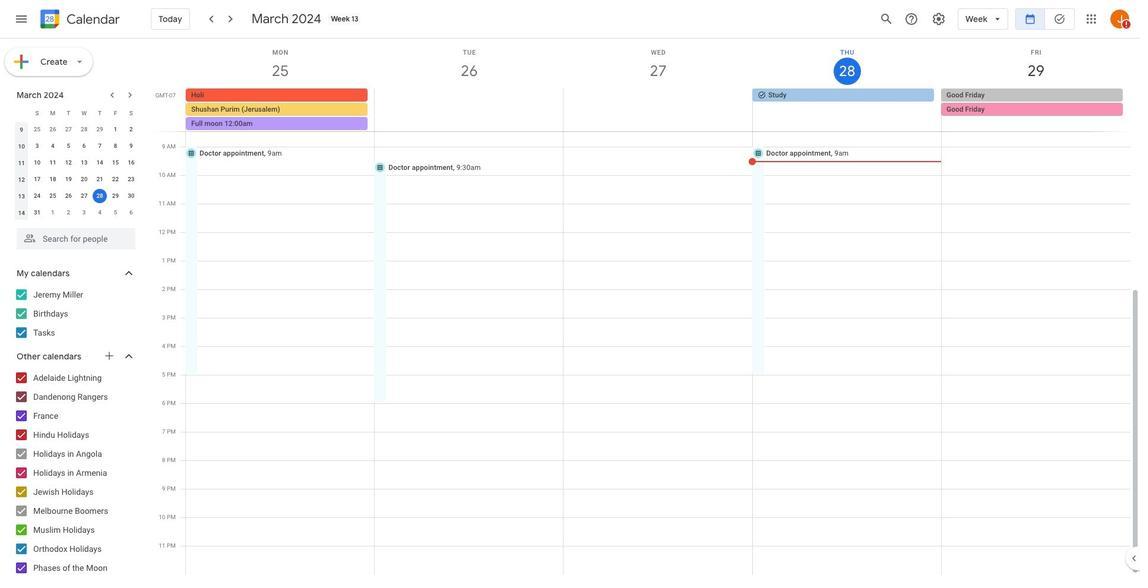 Task type: describe. For each thing, give the bounding box(es) containing it.
6 april element
[[124, 206, 138, 220]]

other calendars list
[[2, 368, 147, 575]]

4 element
[[46, 139, 60, 153]]

23 element
[[124, 172, 138, 187]]

march 2024 grid
[[11, 105, 139, 221]]

28, today element
[[93, 189, 107, 203]]

14 element
[[93, 156, 107, 170]]

7 element
[[93, 139, 107, 153]]

settings menu image
[[932, 12, 947, 26]]

15 element
[[108, 156, 123, 170]]

8 element
[[108, 139, 123, 153]]

main drawer image
[[14, 12, 29, 26]]

9 element
[[124, 139, 138, 153]]

27 february element
[[61, 122, 76, 137]]

Search for people text field
[[24, 228, 128, 250]]

26 element
[[61, 189, 76, 203]]

cell inside row group
[[92, 188, 108, 204]]

29 element
[[108, 189, 123, 203]]

5 april element
[[108, 206, 123, 220]]

add other calendars image
[[103, 350, 115, 362]]

11 element
[[46, 156, 60, 170]]

27 element
[[77, 189, 91, 203]]

2 element
[[124, 122, 138, 137]]

17 element
[[30, 172, 44, 187]]

3 element
[[30, 139, 44, 153]]

12 element
[[61, 156, 76, 170]]

18 element
[[46, 172, 60, 187]]

my calendars list
[[2, 285, 147, 342]]

29 february element
[[93, 122, 107, 137]]

13 element
[[77, 156, 91, 170]]

heading inside calendar element
[[64, 12, 120, 26]]

6 element
[[77, 139, 91, 153]]

10 element
[[30, 156, 44, 170]]

31 element
[[30, 206, 44, 220]]

16 element
[[124, 156, 138, 170]]



Task type: locate. For each thing, give the bounding box(es) containing it.
column header
[[14, 105, 29, 121]]

20 element
[[77, 172, 91, 187]]

None search field
[[0, 223, 147, 250]]

heading
[[64, 12, 120, 26]]

cell
[[186, 89, 375, 131], [375, 89, 564, 131], [564, 89, 753, 131], [942, 89, 1131, 131], [92, 188, 108, 204]]

25 element
[[46, 189, 60, 203]]

column header inside 'march 2024' 'grid'
[[14, 105, 29, 121]]

25 february element
[[30, 122, 44, 137]]

grid
[[152, 39, 1141, 575]]

26 february element
[[46, 122, 60, 137]]

1 april element
[[46, 206, 60, 220]]

row group inside 'march 2024' 'grid'
[[14, 121, 139, 221]]

row
[[181, 89, 1141, 131], [14, 105, 139, 121], [14, 121, 139, 138], [14, 138, 139, 154], [14, 154, 139, 171], [14, 171, 139, 188], [14, 188, 139, 204], [14, 204, 139, 221]]

calendar element
[[38, 7, 120, 33]]

28 february element
[[77, 122, 91, 137]]

3 april element
[[77, 206, 91, 220]]

19 element
[[61, 172, 76, 187]]

4 april element
[[93, 206, 107, 220]]

30 element
[[124, 189, 138, 203]]

22 element
[[108, 172, 123, 187]]

row group
[[14, 121, 139, 221]]

1 element
[[108, 122, 123, 137]]

21 element
[[93, 172, 107, 187]]

5 element
[[61, 139, 76, 153]]

24 element
[[30, 189, 44, 203]]

2 april element
[[61, 206, 76, 220]]



Task type: vqa. For each thing, say whether or not it's contained in the screenshot.
April 2 element on the top left
no



